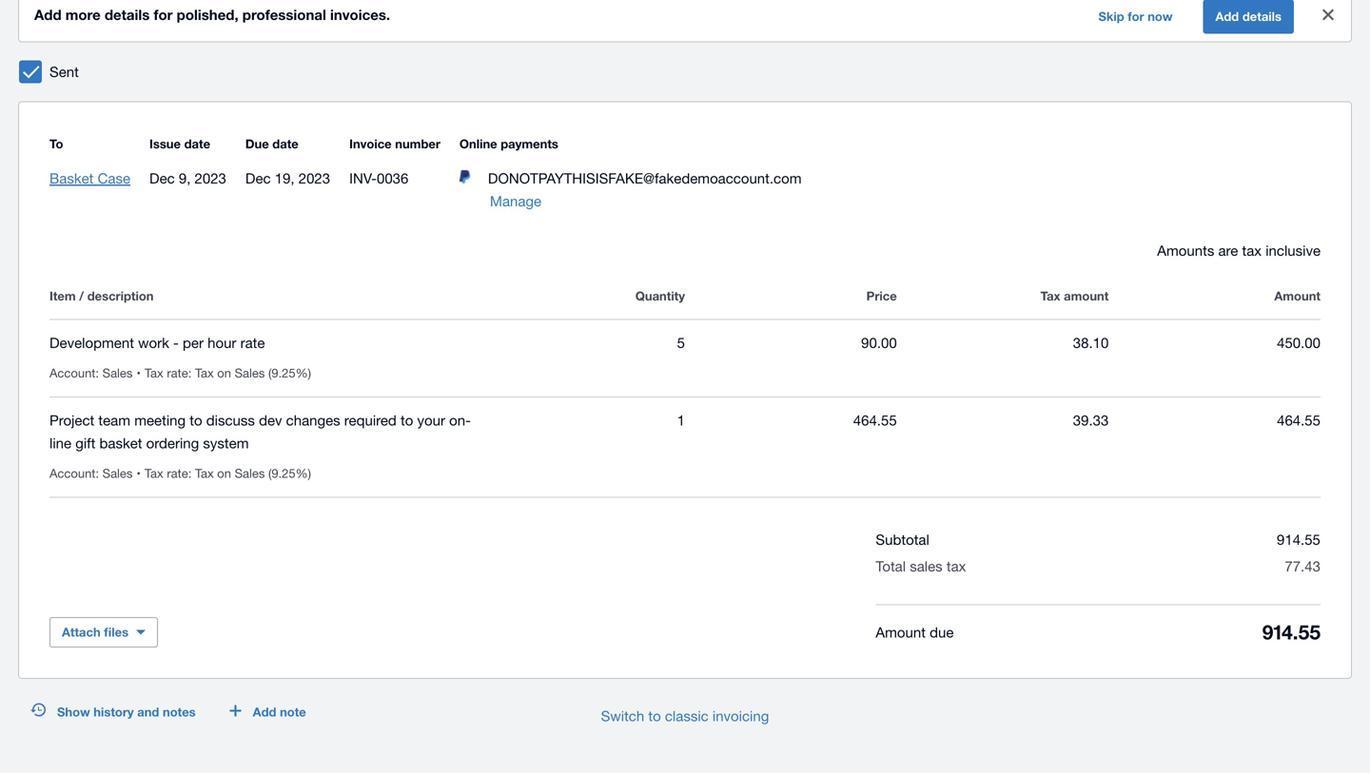 Task type: describe. For each thing, give the bounding box(es) containing it.
team
[[98, 412, 130, 429]]

ordering
[[146, 435, 199, 452]]

project team meeting to discuss dev changes required to your on line gift basket ordering system cell
[[49, 409, 473, 455]]

0 horizontal spatial details
[[105, 6, 150, 23]]

system
[[203, 435, 249, 452]]

add for add details
[[1216, 9, 1240, 24]]

rate for development work - per hour rate
[[167, 366, 188, 381]]

more
[[65, 6, 101, 23]]

0 vertical spatial 914.55
[[1277, 532, 1321, 548]]

row for sales
[[49, 320, 1321, 398]]

invoices.
[[330, 6, 390, 23]]

history
[[94, 705, 134, 720]]

cell down development
[[49, 366, 145, 381]]

and
[[137, 705, 159, 720]]

polished,
[[177, 6, 239, 23]]

basket case
[[49, 170, 130, 187]]

show history and notes
[[57, 705, 196, 720]]

for inside skip for now "button"
[[1128, 9, 1145, 24]]

1
[[677, 412, 685, 429]]

item / description
[[49, 289, 154, 304]]

5
[[677, 335, 685, 351]]

inclusive
[[1266, 242, 1321, 259]]

tax amount column header
[[897, 285, 1109, 308]]

item / description column header
[[49, 285, 473, 308]]

item
[[49, 289, 76, 304]]

issue date
[[149, 137, 210, 151]]

90.00
[[862, 335, 897, 351]]

per
[[183, 335, 204, 351]]

: down team
[[96, 466, 99, 481]]

tax down the work at the top
[[145, 366, 163, 381]]

quantity column header
[[473, 285, 685, 308]]

inv-
[[349, 170, 377, 187]]

total
[[876, 558, 906, 575]]

subtotal
[[876, 532, 930, 548]]

price
[[867, 289, 897, 304]]

19,
[[275, 170, 295, 187]]

38.10
[[1074, 335, 1109, 351]]

work
[[138, 335, 169, 351]]

to inside button
[[649, 708, 661, 725]]

development
[[49, 335, 134, 351]]

add for add more details for polished, professional invoices.
[[34, 6, 61, 23]]

basket case link
[[49, 170, 130, 187]]

1 464.55 from the left
[[854, 412, 897, 429]]

2 464.55 cell from the left
[[1109, 409, 1321, 455]]

dec 19, 2023
[[245, 170, 330, 187]]

90.00 cell
[[685, 332, 897, 355]]

basket
[[49, 170, 94, 187]]

basket
[[99, 435, 142, 452]]

donotpaythisisfake@fakedemoaccount.com
[[488, 170, 802, 187]]

quantity
[[636, 289, 685, 304]]

tax down per
[[195, 366, 214, 381]]

: down per
[[188, 366, 192, 381]]

project team meeting to discuss dev changes required to your on line gift basket ordering system table
[[49, 262, 1321, 498]]

450.00
[[1278, 335, 1321, 351]]

total sales tax
[[876, 558, 967, 575]]

add for add note
[[253, 705, 276, 720]]

skip
[[1099, 9, 1125, 24]]

add more details for polished, professional invoices.
[[34, 6, 390, 23]]

now
[[1148, 9, 1173, 24]]

add details
[[1216, 9, 1282, 24]]

notes
[[163, 705, 196, 720]]

5 cell
[[473, 332, 685, 355]]

manage
[[490, 193, 542, 209]]

professional
[[243, 6, 326, 23]]

price column header
[[685, 285, 897, 308]]

case
[[98, 170, 130, 187]]

hour
[[208, 335, 236, 351]]

1 cell
[[473, 409, 685, 455]]

2023 for dec 9, 2023
[[195, 170, 226, 187]]

cell down system
[[145, 466, 319, 481]]

development work - per hour rate cell
[[49, 332, 473, 355]]

sent
[[49, 63, 79, 80]]

/
[[79, 289, 84, 304]]

tax inside tax amount column header
[[1041, 289, 1061, 304]]

77.43
[[1285, 558, 1321, 575]]

amounts
[[1158, 242, 1215, 259]]

to
[[49, 137, 63, 151]]

switch to classic invoicing
[[601, 708, 769, 725]]

tax down "ordering"
[[145, 466, 163, 481]]

issue
[[149, 137, 181, 151]]

row for 464.55
[[49, 285, 1321, 319]]

: down development
[[96, 366, 99, 381]]

amount for amount due
[[876, 624, 926, 641]]

switch
[[601, 708, 645, 725]]

0 horizontal spatial for
[[154, 6, 173, 23]]

gift
[[75, 435, 96, 452]]

450.00 cell
[[1109, 332, 1321, 355]]

invoicing
[[713, 708, 769, 725]]

on inside project team meeting to discuss dev changes required to your on line gift basket ordering system
[[449, 412, 471, 429]]

account : sales for development work - per hour rate
[[49, 366, 133, 381]]

meeting
[[134, 412, 186, 429]]

attach files
[[62, 625, 129, 640]]



Task type: vqa. For each thing, say whether or not it's contained in the screenshot.


Task type: locate. For each thing, give the bounding box(es) containing it.
row
[[49, 285, 1321, 319], [49, 320, 1321, 398]]

1 date from the left
[[184, 137, 210, 151]]

date for 19,
[[273, 137, 299, 151]]

1 vertical spatial on
[[449, 412, 471, 429]]

account for development work - per hour rate
[[49, 366, 96, 381]]

1 vertical spatial tax rate : tax on sales (9.25%)
[[145, 466, 311, 481]]

0 horizontal spatial 2023
[[195, 170, 226, 187]]

464.55 down 90.00
[[854, 412, 897, 429]]

your
[[417, 412, 445, 429]]

1 horizontal spatial details
[[1243, 9, 1282, 24]]

0 vertical spatial account
[[49, 366, 96, 381]]

amount due
[[876, 624, 954, 641]]

0 vertical spatial tax
[[1243, 242, 1262, 259]]

:
[[96, 366, 99, 381], [188, 366, 192, 381], [96, 466, 99, 481], [188, 466, 192, 481]]

1 vertical spatial rate
[[167, 366, 188, 381]]

2 horizontal spatial add
[[1216, 9, 1240, 24]]

amount for amount
[[1275, 289, 1321, 304]]

(9.25%) inside row
[[268, 366, 311, 381]]

tax rate : tax on sales (9.25%)
[[145, 366, 311, 381], [145, 466, 311, 481]]

dec for dec 9, 2023
[[149, 170, 175, 187]]

on for project team meeting to discuss dev changes required to your on line gift basket ordering system
[[217, 466, 231, 481]]

0 horizontal spatial tax
[[947, 558, 967, 575]]

show history and notes button
[[19, 698, 207, 728]]

1 2023 from the left
[[195, 170, 226, 187]]

on
[[217, 366, 231, 381], [449, 412, 471, 429], [217, 466, 231, 481]]

rate inside cell
[[240, 335, 265, 351]]

required
[[344, 412, 397, 429]]

date
[[184, 137, 210, 151], [273, 137, 299, 151]]

for left polished,
[[154, 6, 173, 23]]

tax
[[1041, 289, 1061, 304], [145, 366, 163, 381], [195, 366, 214, 381], [145, 466, 163, 481], [195, 466, 214, 481]]

tax rate : tax on sales (9.25%) inside row
[[145, 366, 311, 381]]

add inside add details button
[[1216, 9, 1240, 24]]

row up 5
[[49, 285, 1321, 319]]

on down hour
[[217, 366, 231, 381]]

due
[[930, 624, 954, 641]]

2 tax rate : tax on sales (9.25%) from the top
[[145, 466, 311, 481]]

attach files button
[[49, 618, 158, 648]]

on right your
[[449, 412, 471, 429]]

add note
[[253, 705, 306, 720]]

1 horizontal spatial to
[[401, 412, 413, 429]]

(9.25%) down development work - per hour rate cell at top
[[268, 366, 311, 381]]

date for 9,
[[184, 137, 210, 151]]

add note button
[[219, 698, 318, 728]]

amount inside amount column header
[[1275, 289, 1321, 304]]

tax rate : tax on sales (9.25%) down hour
[[145, 366, 311, 381]]

1 horizontal spatial for
[[1128, 9, 1145, 24]]

sales down system
[[235, 466, 265, 481]]

1 horizontal spatial 464.55 cell
[[1109, 409, 1321, 455]]

add left more
[[34, 6, 61, 23]]

account inside the project team meeting to discuss dev changes required to your on line gift basket ordering system row
[[49, 466, 96, 481]]

-
[[173, 335, 179, 351]]

skip for now
[[1099, 9, 1173, 24]]

details inside button
[[1243, 9, 1282, 24]]

2 dec from the left
[[245, 170, 271, 187]]

tax for sales
[[947, 558, 967, 575]]

changes
[[286, 412, 340, 429]]

amount left due
[[876, 624, 926, 641]]

sales down development work - per hour rate cell at top
[[235, 366, 265, 381]]

dec left the 19,
[[245, 170, 271, 187]]

for
[[154, 6, 173, 23], [1128, 9, 1145, 24]]

account : sales inside row
[[49, 366, 133, 381]]

1 row from the top
[[49, 285, 1321, 319]]

tax rate : tax on sales (9.25%) down system
[[145, 466, 311, 481]]

rate for project team meeting to discuss dev changes required to your on line gift basket ordering system
[[167, 466, 188, 481]]

dec 9, 2023
[[149, 170, 226, 187]]

classic
[[665, 708, 709, 725]]

rate down "ordering"
[[167, 466, 188, 481]]

amount
[[1064, 289, 1109, 304]]

0 horizontal spatial 464.55
[[854, 412, 897, 429]]

row containing item / description
[[49, 285, 1321, 319]]

1 horizontal spatial tax
[[1243, 242, 1262, 259]]

(9.25%) for project team meeting to discuss dev changes required to your on line gift basket ordering system
[[268, 466, 311, 481]]

attach
[[62, 625, 101, 640]]

for left now
[[1128, 9, 1145, 24]]

tax right sales
[[947, 558, 967, 575]]

account for project team meeting to discuss dev changes required to your on line gift basket ordering system
[[49, 466, 96, 481]]

1 464.55 cell from the left
[[685, 409, 897, 455]]

dec
[[149, 170, 175, 187], [245, 170, 271, 187]]

manage link
[[460, 190, 802, 213]]

add inside add note button
[[253, 705, 276, 720]]

1 vertical spatial account
[[49, 466, 96, 481]]

1 horizontal spatial amount
[[1275, 289, 1321, 304]]

(9.25%) for development work - per hour rate
[[268, 366, 311, 381]]

914.55
[[1277, 532, 1321, 548], [1263, 621, 1321, 644]]

1 vertical spatial amount
[[876, 624, 926, 641]]

1 vertical spatial row
[[49, 320, 1321, 398]]

rate
[[240, 335, 265, 351], [167, 366, 188, 381], [167, 466, 188, 481]]

sales
[[910, 558, 943, 575]]

account : sales down development
[[49, 366, 133, 381]]

tax right are
[[1243, 242, 1262, 259]]

2023
[[195, 170, 226, 187], [299, 170, 330, 187]]

dec left 9,
[[149, 170, 175, 187]]

0036
[[377, 170, 409, 187]]

0 horizontal spatial to
[[190, 412, 202, 429]]

tax rate : tax on sales (9.25%) for development work - per hour rate
[[145, 366, 311, 381]]

tax for are
[[1243, 242, 1262, 259]]

0 horizontal spatial dec
[[149, 170, 175, 187]]

914.55 down the 77.43
[[1263, 621, 1321, 644]]

464.55 cell
[[685, 409, 897, 455], [1109, 409, 1321, 455]]

cell
[[49, 366, 145, 381], [145, 366, 319, 381], [49, 466, 145, 481], [145, 466, 319, 481]]

0 vertical spatial (9.25%)
[[268, 366, 311, 381]]

add details button
[[1204, 0, 1295, 34]]

rate inside the project team meeting to discuss dev changes required to your on line gift basket ordering system row
[[167, 466, 188, 481]]

tax rate : tax on sales (9.25%) inside the project team meeting to discuss dev changes required to your on line gift basket ordering system row
[[145, 466, 311, 481]]

0 vertical spatial amount
[[1275, 289, 1321, 304]]

row containing development work - per hour rate
[[49, 320, 1321, 398]]

1 vertical spatial (9.25%)
[[268, 466, 311, 481]]

account : sales for project team meeting to discuss dev changes required to your on line gift basket ordering system
[[49, 466, 133, 481]]

to
[[190, 412, 202, 429], [401, 412, 413, 429], [649, 708, 661, 725]]

(9.25%) inside the project team meeting to discuss dev changes required to your on line gift basket ordering system row
[[268, 466, 311, 481]]

amount down inclusive
[[1275, 289, 1321, 304]]

0 horizontal spatial amount
[[876, 624, 926, 641]]

39.33 cell
[[897, 409, 1109, 455]]

account down development
[[49, 366, 96, 381]]

tax left the amount
[[1041, 289, 1061, 304]]

2023 right 9,
[[195, 170, 226, 187]]

project team meeting to discuss dev changes required to your on line gift basket ordering system
[[49, 412, 471, 452]]

date right issue on the top left of the page
[[184, 137, 210, 151]]

switch to classic invoicing button
[[586, 698, 785, 736]]

description
[[87, 289, 154, 304]]

row up the '1'
[[49, 320, 1321, 398]]

2 464.55 from the left
[[1278, 412, 1321, 429]]

2 2023 from the left
[[299, 170, 330, 187]]

1 (9.25%) from the top
[[268, 366, 311, 381]]

0 horizontal spatial 464.55 cell
[[685, 409, 897, 455]]

464.55 down 450.00
[[1278, 412, 1321, 429]]

2 account from the top
[[49, 466, 96, 481]]

line
[[49, 412, 471, 452]]

0 vertical spatial tax rate : tax on sales (9.25%)
[[145, 366, 311, 381]]

account : sales inside the project team meeting to discuss dev changes required to your on line gift basket ordering system row
[[49, 466, 133, 481]]

details left close icon
[[1243, 9, 1282, 24]]

1 horizontal spatial add
[[253, 705, 276, 720]]

to left your
[[401, 412, 413, 429]]

due
[[245, 137, 269, 151]]

add left note on the bottom
[[253, 705, 276, 720]]

(9.25%) down project team meeting to discuss dev changes required to your on line gift basket ordering system cell
[[268, 466, 311, 481]]

464.55 cell down 90.00 cell
[[685, 409, 897, 455]]

0 vertical spatial row
[[49, 285, 1321, 319]]

account inside row
[[49, 366, 96, 381]]

2 (9.25%) from the top
[[268, 466, 311, 481]]

account : sales down gift
[[49, 466, 133, 481]]

: down "ordering"
[[188, 466, 192, 481]]

2023 right the 19,
[[299, 170, 330, 187]]

2 date from the left
[[273, 137, 299, 151]]

details right more
[[105, 6, 150, 23]]

1 horizontal spatial date
[[273, 137, 299, 151]]

account down gift
[[49, 466, 96, 481]]

1 tax rate : tax on sales (9.25%) from the top
[[145, 366, 311, 381]]

1 horizontal spatial 2023
[[299, 170, 330, 187]]

cell down hour
[[145, 366, 319, 381]]

1 vertical spatial account : sales
[[49, 466, 133, 481]]

invoice number
[[349, 137, 441, 151]]

show
[[57, 705, 90, 720]]

dev
[[259, 412, 282, 429]]

sales down basket
[[102, 466, 133, 481]]

files
[[104, 625, 129, 640]]

1 dec from the left
[[149, 170, 175, 187]]

sales
[[102, 366, 133, 381], [235, 366, 265, 381], [102, 466, 133, 481], [235, 466, 265, 481]]

add more details for polished, professional invoices. status
[[19, 0, 1352, 41]]

add right now
[[1216, 9, 1240, 24]]

rate right hour
[[240, 335, 265, 351]]

account
[[49, 366, 96, 381], [49, 466, 96, 481]]

rate down -
[[167, 366, 188, 381]]

cell down gift
[[49, 466, 145, 481]]

are
[[1219, 242, 1239, 259]]

2 vertical spatial rate
[[167, 466, 188, 481]]

project team meeting to discuss dev changes required to your on line gift basket ordering system row group
[[49, 319, 1321, 498]]

0 horizontal spatial date
[[184, 137, 210, 151]]

38.10 cell
[[897, 332, 1109, 355]]

project
[[49, 412, 94, 429]]

amounts are tax inclusive
[[1158, 242, 1321, 259]]

due date
[[245, 137, 299, 151]]

2 row from the top
[[49, 320, 1321, 398]]

project team meeting to discuss dev changes required to your on line gift basket ordering system row
[[49, 398, 1321, 498]]

9,
[[179, 170, 191, 187]]

skip for now button
[[1087, 1, 1185, 32]]

date right due
[[273, 137, 299, 151]]

2 vertical spatial on
[[217, 466, 231, 481]]

online
[[460, 137, 497, 151]]

2023 for dec 19, 2023
[[299, 170, 330, 187]]

1 vertical spatial tax
[[947, 558, 967, 575]]

914.55 up the 77.43
[[1277, 532, 1321, 548]]

invoice
[[349, 137, 392, 151]]

on down system
[[217, 466, 231, 481]]

to right switch
[[649, 708, 661, 725]]

close image
[[1310, 0, 1348, 34]]

on for development work - per hour rate
[[217, 366, 231, 381]]

dec for dec 19, 2023
[[245, 170, 271, 187]]

0 horizontal spatial add
[[34, 6, 61, 23]]

number
[[395, 137, 441, 151]]

(9.25%)
[[268, 366, 311, 381], [268, 466, 311, 481]]

1 horizontal spatial dec
[[245, 170, 271, 187]]

note
[[280, 705, 306, 720]]

39.33
[[1074, 412, 1109, 429]]

payments
[[501, 137, 559, 151]]

discuss
[[206, 412, 255, 429]]

online payments
[[460, 137, 559, 151]]

tax amount
[[1041, 289, 1109, 304]]

inv-0036
[[349, 170, 409, 187]]

1 account from the top
[[49, 366, 96, 381]]

1 horizontal spatial 464.55
[[1278, 412, 1321, 429]]

sales down development
[[102, 366, 133, 381]]

0 vertical spatial account : sales
[[49, 366, 133, 381]]

amount
[[1275, 289, 1321, 304], [876, 624, 926, 641]]

0 vertical spatial rate
[[240, 335, 265, 351]]

to up "ordering"
[[190, 412, 202, 429]]

2 horizontal spatial to
[[649, 708, 661, 725]]

464.55 cell down 450.00 cell
[[1109, 409, 1321, 455]]

tax rate : tax on sales (9.25%) for project team meeting to discuss dev changes required to your on line gift basket ordering system
[[145, 466, 311, 481]]

0 vertical spatial on
[[217, 366, 231, 381]]

1 vertical spatial 914.55
[[1263, 621, 1321, 644]]

add
[[34, 6, 61, 23], [1216, 9, 1240, 24], [253, 705, 276, 720]]

amount column header
[[1109, 285, 1321, 308]]

development work - per hour rate
[[49, 335, 265, 351]]

1 account : sales from the top
[[49, 366, 133, 381]]

tax down system
[[195, 466, 214, 481]]

2 account : sales from the top
[[49, 466, 133, 481]]



